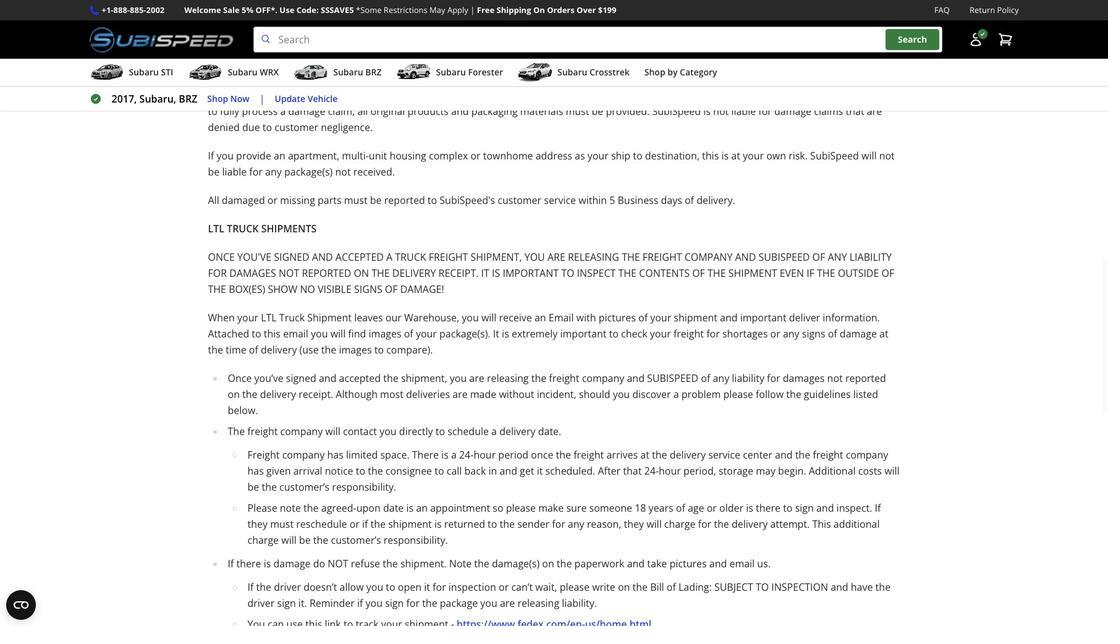 Task type: locate. For each thing, give the bounding box(es) containing it.
your inside the if your shipment becomes damaged or lost in transit, please notify our customer service department immediately. please include photos of the packaging as well as pictures of the damaged part(s). do not discard any boxes or packaging materials that were included with the shipment. in order to fully process a damage claim, all original products and packaging materials must be provided. subispeed is not liable for damage claims that are denied due to customer negligence.
[[217, 72, 238, 86]]

a subaru wrx thumbnail image image
[[188, 63, 223, 82]]

0 vertical spatial materials
[[633, 88, 676, 102]]

appointment
[[430, 501, 490, 515]]

you down sale
[[217, 16, 234, 29]]

do
[[313, 557, 325, 571]]

1 vertical spatial to
[[756, 580, 769, 594]]

show
[[268, 283, 297, 296]]

shop for shop now
[[207, 93, 228, 104]]

will inside if you provide an apartment, multi-unit housing complex or townhome address as your ship to destination, this is at your own risk. subispeed will not be liable for any package(s) not received.
[[862, 149, 877, 163]]

reported down received.
[[384, 194, 425, 207]]

will right costs
[[885, 464, 900, 478]]

email down truck
[[283, 327, 308, 341]]

provide down due
[[236, 149, 271, 163]]

service down the search input field
[[581, 72, 613, 86]]

important
[[740, 311, 787, 325], [560, 327, 607, 341]]

subaru wrx button
[[188, 61, 279, 86]]

1 vertical spatial with
[[576, 311, 596, 325]]

wait,
[[535, 580, 557, 594]]

additional
[[834, 517, 880, 531]]

1 vertical spatial our
[[386, 311, 402, 325]]

0 vertical spatial images
[[369, 327, 401, 341]]

you inside if you provide an apartment, multi-unit housing complex or townhome address as your ship to destination, this is at your own risk. subispeed will not be liable for any package(s) not received.
[[217, 149, 234, 163]]

please left note
[[248, 501, 277, 515]]

and down period
[[500, 464, 517, 478]]

releasing inside 'once you've signed and accepted the shipment, you are releasing the freight company and subispeed of any liability for damages not reported on the delivery receipt. although most deliveries are made without incident, should you discover a problem please follow the guidelines listed below.'
[[487, 372, 529, 385]]

2 vertical spatial service
[[708, 448, 740, 462]]

and up the this
[[816, 501, 834, 515]]

subaru up 'do'
[[436, 66, 466, 78]]

1 vertical spatial that
[[846, 105, 864, 118]]

is inside the if your shipment becomes damaged or lost in transit, please notify our customer service department immediately. please include photos of the packaging as well as pictures of the damaged part(s). do not discard any boxes or packaging materials that were included with the shipment. in order to fully process a damage claim, all original products and packaging materials must be provided. subispeed is not liable for damage claims that are denied due to customer negligence.
[[704, 105, 711, 118]]

package(s)
[[284, 165, 333, 179]]

liable
[[715, 16, 740, 29], [731, 105, 756, 118], [222, 165, 247, 179]]

4 subaru from the left
[[436, 66, 466, 78]]

0 horizontal spatial email
[[283, 327, 308, 341]]

to down the are
[[561, 266, 574, 280]]

destination, inside if you provide an apartment, multi-unit housing complex or townhome address as your ship to destination, this is at your own risk. subispeed will not be liable for any package(s) not received.
[[645, 149, 700, 163]]

0 vertical spatial shop
[[645, 66, 665, 78]]

code:
[[297, 4, 319, 15]]

0 vertical spatial please
[[735, 72, 765, 86]]

an right date
[[416, 501, 428, 515]]

on
[[533, 4, 545, 15]]

provide for apartment
[[236, 16, 271, 29]]

will
[[665, 16, 681, 29], [862, 149, 877, 163], [481, 311, 497, 325], [330, 327, 346, 341], [325, 425, 340, 438], [885, 464, 900, 478], [647, 517, 662, 531], [281, 533, 297, 547]]

freight up freight
[[247, 425, 278, 438]]

0 horizontal spatial |
[[259, 92, 265, 106]]

| left well
[[259, 92, 265, 106]]

images down find
[[339, 343, 372, 357]]

pictures inside the if your shipment becomes damaged or lost in transit, please notify our customer service department immediately. please include photos of the packaging as well as pictures of the damaged part(s). do not discard any boxes or packaging materials that were included with the shipment. in order to fully process a damage claim, all original products and packaging materials must be provided. subispeed is not liable for damage claims that are denied due to customer negligence.
[[303, 88, 340, 102]]

0 vertical spatial with
[[768, 88, 787, 102]]

any inside please note the agreed-upon date is an appointment so please make sure someone 18 years of age or older is there to sign and inspect. if they must reschedule or if the shipment is returned to the sender for any reason, they will charge for the delivery attempt. this additional charge will be the customer's responsibility.
[[568, 517, 584, 531]]

if down upon
[[362, 517, 368, 531]]

and up discover
[[627, 372, 645, 385]]

18
[[635, 501, 646, 515]]

1 horizontal spatial they
[[624, 517, 644, 531]]

the up incident,
[[531, 372, 547, 385]]

note
[[449, 557, 472, 571]]

1 vertical spatial there
[[236, 557, 261, 571]]

apply
[[447, 4, 468, 15]]

make
[[538, 501, 564, 515]]

they down given
[[248, 517, 268, 531]]

it right "get"
[[537, 464, 543, 478]]

update vehicle
[[275, 93, 338, 104]]

once
[[208, 250, 235, 264]]

lading:
[[679, 580, 712, 594]]

shop
[[645, 66, 665, 78], [207, 93, 228, 104]]

date
[[383, 501, 404, 515]]

of inside 'once you've signed and accepted the shipment, you are releasing the freight company and subispeed of any liability for damages not reported on the delivery receipt. although most deliveries are made without incident, should you discover a problem please follow the guidelines listed below.'
[[701, 372, 710, 385]]

the down damages
[[786, 388, 801, 401]]

years
[[649, 501, 674, 515]]

subject
[[714, 580, 753, 594]]

sign up attempt.
[[795, 501, 814, 515]]

0 horizontal spatial and
[[312, 250, 333, 264]]

0 horizontal spatial charge
[[248, 533, 279, 547]]

if inside if you provide an apartment, multi-unit housing complex or townhome address as your ship to destination, this is at your own risk. subispeed will not be liable for any package(s) not received.
[[208, 149, 214, 163]]

subaru
[[129, 66, 159, 78], [228, 66, 258, 78], [333, 66, 363, 78], [436, 66, 466, 78], [558, 66, 587, 78]]

if
[[208, 16, 214, 29], [208, 72, 214, 86], [208, 149, 214, 163], [875, 501, 881, 515], [228, 557, 234, 571], [248, 580, 254, 594]]

customer down update at the top of the page
[[275, 121, 318, 134]]

you right shipment,
[[450, 372, 467, 385]]

ltl inside when your ltl truck shipment leaves our warehouse, you will receive an email with pictures of your shipment and important deliver information. attached to this email you will find images of your package(s). it is extremely important to check your freight for shortages or any signs of damage at the time of delivery (use the images to compare).
[[261, 311, 277, 325]]

over
[[577, 4, 596, 15]]

1 vertical spatial has
[[248, 464, 264, 478]]

shipment
[[240, 72, 284, 86], [674, 311, 718, 325], [388, 517, 432, 531]]

please inside the if your shipment becomes damaged or lost in transit, please notify our customer service department immediately. please include photos of the packaging as well as pictures of the damaged part(s). do not discard any boxes or packaging materials that were included with the shipment. in order to fully process a damage claim, all original products and packaging materials must be provided. subispeed is not liable for damage claims that are denied due to customer negligence.
[[735, 72, 765, 86]]

if for if you provide an apartment, multi-unit housing complex or townhome address as your ship to destination, this is at your own risk. subispeed will not be liable for any package(s) not received.
[[208, 149, 214, 163]]

your down warehouse,
[[416, 327, 437, 341]]

made
[[470, 388, 496, 401]]

and right company
[[735, 250, 756, 264]]

incident,
[[537, 388, 576, 401]]

that down in
[[846, 105, 864, 118]]

0 horizontal spatial that
[[623, 464, 642, 478]]

1 vertical spatial customer's
[[331, 533, 381, 547]]

wrx
[[260, 66, 279, 78]]

in
[[857, 88, 865, 102]]

any inside 'once you've signed and accepted the shipment, you are releasing the freight company and subispeed of any liability for damages not reported on the delivery receipt. although most deliveries are made without incident, should you discover a problem please follow the guidelines listed below.'
[[713, 372, 729, 385]]

2 provide from the top
[[236, 149, 271, 163]]

freight inside 'once you've signed and accepted the shipment, you are releasing the freight company and subispeed of any liability for damages not reported on the delivery receipt. although most deliveries are made without incident, should you discover a problem please follow the guidelines listed below.'
[[549, 372, 579, 385]]

you've
[[237, 250, 271, 264]]

freight inside when your ltl truck shipment leaves our warehouse, you will receive an email with pictures of your shipment and important deliver information. attached to this email you will find images of your package(s). it is extremely important to check your freight for shortages or any signs of damage at the time of delivery (use the images to compare).
[[674, 327, 704, 341]]

0 vertical spatial own
[[570, 16, 590, 29]]

or inside if the driver doesn't allow you to open it for inspection or can't wait, please write on the bill of lading: subject to inspection and have the driver sign it. reminder if you sign for the package you are releasing liability.
[[499, 580, 509, 594]]

welcome
[[184, 4, 221, 15]]

1 vertical spatial risk.
[[789, 149, 808, 163]]

0 horizontal spatial truck
[[227, 222, 259, 236]]

off*.
[[256, 4, 278, 15]]

0 horizontal spatial with
[[576, 311, 596, 325]]

1 vertical spatial address
[[536, 149, 572, 163]]

email left us.
[[730, 557, 755, 571]]

search
[[898, 34, 927, 45]]

1 vertical spatial subispeed
[[652, 105, 701, 118]]

receive
[[499, 311, 532, 325]]

and up "reported"
[[312, 250, 333, 264]]

truck
[[227, 222, 259, 236], [395, 250, 426, 264]]

email
[[549, 311, 574, 325]]

not right do
[[328, 557, 348, 571]]

1 horizontal spatial shipment
[[388, 517, 432, 531]]

subaru for subaru wrx
[[228, 66, 258, 78]]

an inside please note the agreed-upon date is an appointment so please make sure someone 18 years of age or older is there to sign and inspect. if they must reschedule or if the shipment is returned to the sender for any reason, they will charge for the delivery attempt. this additional charge will be the customer's responsibility.
[[416, 501, 428, 515]]

email inside when your ltl truck shipment leaves our warehouse, you will receive an email with pictures of your shipment and important deliver information. attached to this email you will find images of your package(s). it is extremely important to check your freight for shortages or any signs of damage at the time of delivery (use the images to compare).
[[283, 327, 308, 341]]

may
[[756, 464, 776, 478]]

1 horizontal spatial email
[[730, 557, 755, 571]]

and up 'shortages'
[[720, 311, 738, 325]]

1 vertical spatial brz
[[179, 92, 197, 106]]

1 vertical spatial shipment
[[674, 311, 718, 325]]

1 horizontal spatial with
[[768, 88, 787, 102]]

of
[[813, 250, 825, 264], [692, 266, 705, 280], [882, 266, 895, 280], [385, 283, 398, 296]]

0 horizontal spatial please
[[248, 501, 277, 515]]

liable down denied
[[222, 165, 247, 179]]

service left within
[[544, 194, 576, 207]]

packaging down 'discard'
[[471, 105, 518, 118]]

0 horizontal spatial important
[[560, 327, 607, 341]]

you've
[[254, 372, 284, 385]]

0 vertical spatial on
[[228, 388, 240, 401]]

the left time
[[208, 343, 223, 357]]

0 horizontal spatial destination,
[[449, 16, 503, 29]]

service inside freight company has limited space. there is a 24-hour period once the freight arrives at the delivery service center and the freight company has given arrival notice to the consignee to call back in and get it scheduled. after that 24-hour period, storage may begin. additional costs will be the customer's responsibility.
[[708, 448, 740, 462]]

1 horizontal spatial truck
[[395, 250, 426, 264]]

if you provide an apartment, multi-unit housing complex or townhome address as your ship to destination, this is at your own risk. subispeed will not be liable for any package(s) not received.
[[208, 149, 895, 179]]

subispeed inside once you've signed and accepted a truck freight shipment, you are releasing the freight company and subispeed of any liability for damages not reported on the delivery receipt. it is important to inspect the contents of the shipment even if the outside of the box(es) show no visible signs of damage!
[[759, 250, 810, 264]]

the down limited
[[368, 464, 383, 478]]

1 horizontal spatial subispeed
[[759, 250, 810, 264]]

2017, subaru, brz
[[112, 92, 197, 106]]

0 vertical spatial destination,
[[449, 16, 503, 29]]

it inside if the driver doesn't allow you to open it for inspection or can't wait, please write on the bill of lading: subject to inspection and have the driver sign it. reminder if you sign for the package you are releasing liability.
[[424, 580, 430, 594]]

company down receipt.
[[280, 425, 323, 438]]

1 subaru from the left
[[129, 66, 159, 78]]

0 vertical spatial if
[[362, 517, 368, 531]]

that inside freight company has limited space. there is a 24-hour period once the freight arrives at the delivery service center and the freight company has given arrival notice to the consignee to call back in and get it scheduled. after that 24-hour period, storage may begin. additional costs will be the customer's responsibility.
[[623, 464, 642, 478]]

a up the call at the left
[[451, 448, 457, 462]]

if inside please note the agreed-upon date is an appointment so please make sure someone 18 years of age or older is there to sign and inspect. if they must reschedule or if the shipment is returned to the sender for any reason, they will charge for the delivery attempt. this additional charge will be the customer's responsibility.
[[362, 517, 368, 531]]

any up problem
[[713, 372, 729, 385]]

please down liability on the bottom right of the page
[[723, 388, 753, 401]]

2 subaru from the left
[[228, 66, 258, 78]]

1 horizontal spatial own
[[767, 149, 786, 163]]

0 vertical spatial to
[[561, 266, 574, 280]]

your down restrictions
[[391, 16, 412, 29]]

is right the it
[[502, 327, 509, 341]]

subaru down damaged
[[228, 66, 258, 78]]

any down a subaru crosstrek thumbnail image
[[523, 88, 540, 102]]

delivery
[[392, 266, 436, 280]]

subispeed up even
[[759, 250, 810, 264]]

if your shipment becomes damaged or lost in transit, please notify our customer service department immediately. please include photos of the packaging as well as pictures of the damaged part(s). do not discard any boxes or packaging materials that were included with the shipment. in order to fully process a damage claim, all original products and packaging materials must be provided. subispeed is not liable for damage claims that are denied due to customer negligence.
[[208, 72, 894, 134]]

delivery up period,
[[670, 448, 706, 462]]

1 horizontal spatial please
[[735, 72, 765, 86]]

2 horizontal spatial sign
[[795, 501, 814, 515]]

must
[[566, 105, 589, 118], [344, 194, 368, 207], [270, 517, 294, 531]]

it right open
[[424, 580, 430, 594]]

0 horizontal spatial they
[[248, 517, 268, 531]]

if for if your shipment becomes damaged or lost in transit, please notify our customer service department immediately. please include photos of the packaging as well as pictures of the damaged part(s). do not discard any boxes or packaging materials that were included with the shipment. in order to fully process a damage claim, all original products and packaging materials must be provided. subispeed is not liable for damage claims that are denied due to customer negligence.
[[208, 72, 214, 86]]

any
[[828, 250, 847, 264]]

1 horizontal spatial and
[[735, 250, 756, 264]]

date.
[[538, 425, 561, 438]]

0 horizontal spatial must
[[270, 517, 294, 531]]

if inside if the driver doesn't allow you to open it for inspection or can't wait, please write on the bill of lading: subject to inspection and have the driver sign it. reminder if you sign for the package you are releasing liability.
[[248, 580, 254, 594]]

if for if you provide an apartment address as your ship to destination, this is at your own risk. subispeed will not be liable for loss or theft.
[[208, 16, 214, 29]]

that down arrives
[[623, 464, 642, 478]]

negligence.
[[321, 121, 373, 134]]

provide inside if you provide an apartment, multi-unit housing complex or townhome address as your ship to destination, this is at your own risk. subispeed will not be liable for any package(s) not received.
[[236, 149, 271, 163]]

1 horizontal spatial in
[[489, 464, 497, 478]]

you
[[217, 16, 234, 29], [217, 149, 234, 163], [462, 311, 479, 325], [311, 327, 328, 341], [450, 372, 467, 385], [613, 388, 630, 401], [380, 425, 397, 438], [366, 580, 383, 594], [366, 597, 383, 610], [480, 597, 497, 610]]

or down upon
[[350, 517, 360, 531]]

0 horizontal spatial service
[[544, 194, 576, 207]]

bill
[[650, 580, 664, 594]]

receipt.
[[439, 266, 479, 280]]

0 vertical spatial releasing
[[487, 372, 529, 385]]

service
[[581, 72, 613, 86], [544, 194, 576, 207], [708, 448, 740, 462]]

1 vertical spatial not
[[328, 557, 348, 571]]

the up below.
[[242, 388, 257, 401]]

with down include
[[768, 88, 787, 102]]

0 vertical spatial has
[[327, 448, 344, 462]]

not inside once you've signed and accepted a truck freight shipment, you are releasing the freight company and subispeed of any liability for damages not reported on the delivery receipt. it is important to inspect the contents of the shipment even if the outside of the box(es) show no visible signs of damage!
[[279, 266, 299, 280]]

responsibility. inside freight company has limited space. there is a 24-hour period once the freight arrives at the delivery service center and the freight company has given arrival notice to the consignee to call back in and get it scheduled. after that 24-hour period, storage may begin. additional costs will be the customer's responsibility.
[[332, 480, 396, 494]]

please inside 'once you've signed and accepted the shipment, you are releasing the freight company and subispeed of any liability for damages not reported on the delivery receipt. although most deliveries are made without incident, should you discover a problem please follow the guidelines listed below.'
[[723, 388, 753, 401]]

a right discover
[[674, 388, 679, 401]]

consignee
[[386, 464, 432, 478]]

1 horizontal spatial shop
[[645, 66, 665, 78]]

the right inspect
[[618, 266, 637, 280]]

0 vertical spatial that
[[679, 88, 698, 102]]

0 horizontal spatial reported
[[384, 194, 425, 207]]

0 vertical spatial ltl
[[208, 222, 224, 236]]

sure
[[566, 501, 587, 515]]

hour up back
[[474, 448, 496, 462]]

a subaru crosstrek thumbnail image image
[[518, 63, 553, 82]]

subaru for subaru crosstrek
[[558, 66, 587, 78]]

write
[[592, 580, 616, 594]]

subaru for subaru brz
[[333, 66, 363, 78]]

0 vertical spatial email
[[283, 327, 308, 341]]

is right date
[[406, 501, 414, 515]]

1 vertical spatial ltl
[[261, 311, 277, 325]]

0 vertical spatial customer's
[[279, 480, 330, 494]]

liable inside if you provide an apartment, multi-unit housing complex or townhome address as your ship to destination, this is at your own risk. subispeed will not be liable for any package(s) not received.
[[222, 165, 247, 179]]

accepted
[[335, 250, 384, 264]]

freight up scheduled.
[[574, 448, 604, 462]]

if for if the driver doesn't allow you to open it for inspection or can't wait, please write on the bill of lading: subject to inspection and have the driver sign it. reminder if you sign for the package you are releasing liability.
[[248, 580, 254, 594]]

2 horizontal spatial must
[[566, 105, 589, 118]]

1 vertical spatial pictures
[[599, 311, 636, 325]]

are
[[867, 105, 882, 118], [469, 372, 484, 385], [453, 388, 468, 401], [500, 597, 515, 610]]

to left fully
[[208, 105, 217, 118]]

immediately.
[[673, 72, 732, 86]]

company inside 'once you've signed and accepted the shipment, you are releasing the freight company and subispeed of any liability for damages not reported on the delivery receipt. although most deliveries are made without incident, should you discover a problem please follow the guidelines listed below.'
[[582, 372, 624, 385]]

+1-888-885-2002
[[102, 4, 165, 15]]

it
[[481, 266, 489, 280]]

with inside the if your shipment becomes damaged or lost in transit, please notify our customer service department immediately. please include photos of the packaging as well as pictures of the damaged part(s). do not discard any boxes or packaging materials that were included with the shipment. in order to fully process a damage claim, all original products and packaging materials must be provided. subispeed is not liable for damage claims that are denied due to customer negligence.
[[768, 88, 787, 102]]

1 horizontal spatial materials
[[633, 88, 676, 102]]

process
[[242, 105, 278, 118]]

to inside once you've signed and accepted a truck freight shipment, you are releasing the freight company and subispeed of any liability for damages not reported on the delivery receipt. it is important to inspect the contents of the shipment even if the outside of the box(es) show no visible signs of damage!
[[561, 266, 574, 280]]

to inside if the driver doesn't allow you to open it for inspection or can't wait, please write on the bill of lading: subject to inspection and have the driver sign it. reminder if you sign for the package you are releasing liability.
[[386, 580, 395, 594]]

provided.
[[606, 105, 650, 118]]

discover
[[632, 388, 671, 401]]

0 vertical spatial there
[[756, 501, 781, 515]]

or left can't
[[499, 580, 509, 594]]

directly
[[399, 425, 433, 438]]

are down order
[[867, 105, 882, 118]]

liable inside the if your shipment becomes damaged or lost in transit, please notify our customer service department immediately. please include photos of the packaging as well as pictures of the damaged part(s). do not discard any boxes or packaging materials that were included with the shipment. in order to fully process a damage claim, all original products and packaging materials must be provided. subispeed is not liable for damage claims that are denied due to customer negligence.
[[731, 105, 756, 118]]

if
[[362, 517, 368, 531], [357, 597, 363, 610]]

2 horizontal spatial packaging
[[585, 88, 631, 102]]

signed
[[286, 372, 316, 385]]

in right back
[[489, 464, 497, 478]]

the down reschedule
[[313, 533, 328, 547]]

2 vertical spatial on
[[618, 580, 630, 594]]

0 horizontal spatial customer's
[[279, 480, 330, 494]]

lost
[[266, 44, 291, 58]]

0 vertical spatial shipment.
[[808, 88, 854, 102]]

and inside the if your shipment becomes damaged or lost in transit, please notify our customer service department immediately. please include photos of the packaging as well as pictures of the damaged part(s). do not discard any boxes or packaging materials that were included with the shipment. in order to fully process a damage claim, all original products and packaging materials must be provided. subispeed is not liable for damage claims that are denied due to customer negligence.
[[451, 105, 469, 118]]

to up business
[[633, 149, 643, 163]]

at inside freight company has limited space. there is a 24-hour period once the freight arrives at the delivery service center and the freight company has given arrival notice to the consignee to call back in and get it scheduled. after that 24-hour period, storage may begin. additional costs will be the customer's responsibility.
[[640, 448, 650, 462]]

any down deliver
[[783, 327, 800, 341]]

freight right check
[[674, 327, 704, 341]]

to down the may
[[437, 16, 446, 29]]

freight
[[674, 327, 704, 341], [549, 372, 579, 385], [247, 425, 278, 438], [574, 448, 604, 462], [813, 448, 843, 462]]

arrives
[[607, 448, 638, 462]]

the down given
[[262, 480, 277, 494]]

ship inside if you provide an apartment, multi-unit housing complex or townhome address as your ship to destination, this is at your own risk. subispeed will not be liable for any package(s) not received.
[[611, 149, 631, 163]]

3 subaru from the left
[[333, 66, 363, 78]]

if you provide an apartment address as your ship to destination, this is at your own risk. subispeed will not be liable for loss or theft.
[[208, 16, 816, 29]]

an inside if you provide an apartment, multi-unit housing complex or townhome address as your ship to destination, this is at your own risk. subispeed will not be liable for any package(s) not received.
[[274, 149, 285, 163]]

not inside 'once you've signed and accepted the shipment, you are releasing the freight company and subispeed of any liability for damages not reported on the delivery receipt. although most deliveries are made without incident, should you discover a problem please follow the guidelines listed below.'
[[827, 372, 843, 385]]

return policy link
[[970, 4, 1019, 17]]

search input field
[[253, 27, 942, 53]]

reported inside 'once you've signed and accepted the shipment, you are releasing the freight company and subispeed of any liability for damages not reported on the delivery receipt. although most deliveries are made without incident, should you discover a problem please follow the guidelines listed below.'
[[845, 372, 886, 385]]

reported up listed
[[845, 372, 886, 385]]

update vehicle button
[[275, 92, 338, 106]]

2 horizontal spatial service
[[708, 448, 740, 462]]

shop left 'by'
[[645, 66, 665, 78]]

costs
[[858, 464, 882, 478]]

0 horizontal spatial on
[[228, 388, 240, 401]]

freight up receipt.
[[429, 250, 468, 264]]

subaru crosstrek button
[[518, 61, 630, 86]]

2 vertical spatial this
[[264, 327, 281, 341]]

damage left do
[[274, 557, 311, 571]]

1 horizontal spatial this
[[506, 16, 523, 29]]

be up all
[[208, 165, 220, 179]]

if for the
[[362, 517, 368, 531]]

restrictions
[[384, 4, 428, 15]]

0 horizontal spatial shipment
[[240, 72, 284, 86]]

1 provide from the top
[[236, 16, 271, 29]]

must right parts
[[344, 194, 368, 207]]

housing
[[390, 149, 426, 163]]

1 horizontal spatial that
[[679, 88, 698, 102]]

this inside if you provide an apartment, multi-unit housing complex or townhome address as your ship to destination, this is at your own risk. subispeed will not be liable for any package(s) not received.
[[702, 149, 719, 163]]

and up subject
[[709, 557, 727, 571]]

sssave5
[[321, 4, 354, 15]]

charge
[[664, 517, 696, 531], [248, 533, 279, 547]]

shop by category button
[[645, 61, 717, 86]]

0 vertical spatial it
[[537, 464, 543, 478]]

open
[[398, 580, 422, 594]]

subaru up vehicle
[[333, 66, 363, 78]]

2 horizontal spatial shipment
[[674, 311, 718, 325]]

1 vertical spatial shipment
[[729, 266, 777, 280]]

0 horizontal spatial hour
[[474, 448, 496, 462]]

0 horizontal spatial materials
[[520, 105, 563, 118]]

1 horizontal spatial risk.
[[789, 149, 808, 163]]

for inside 'once you've signed and accepted the shipment, you are releasing the freight company and subispeed of any liability for damages not reported on the delivery receipt. although most deliveries are made without incident, should you discover a problem please follow the guidelines listed below.'
[[767, 372, 780, 385]]

the up wait,
[[557, 557, 572, 571]]

our
[[516, 72, 532, 86], [386, 311, 402, 325]]

own inside if you provide an apartment, multi-unit housing complex or townhome address as your ship to destination, this is at your own risk. subispeed will not be liable for any package(s) not received.
[[767, 149, 786, 163]]

0 horizontal spatial this
[[264, 327, 281, 341]]

pictures inside when your ltl truck shipment leaves our warehouse, you will receive an email with pictures of your shipment and important deliver information. attached to this email you will find images of your package(s). it is extremely important to check your freight for shortages or any signs of damage at the time of delivery (use the images to compare).
[[599, 311, 636, 325]]

subispeed inside 'once you've signed and accepted the shipment, you are releasing the freight company and subispeed of any liability for damages not reported on the delivery receipt. although most deliveries are made without incident, should you discover a problem please follow the guidelines listed below.'
[[647, 372, 699, 385]]

or left missing on the left top
[[268, 194, 278, 207]]

upon
[[356, 501, 381, 515]]

that
[[679, 88, 698, 102], [846, 105, 864, 118], [623, 464, 642, 478]]

on down the once
[[228, 388, 240, 401]]

find
[[348, 327, 366, 341]]

paperwork
[[575, 557, 625, 571]]

will inside freight company has limited space. there is a 24-hour period once the freight arrives at the delivery service center and the freight company has given arrival notice to the consignee to call back in and get it scheduled. after that 24-hour period, storage may begin. additional costs will be the customer's responsibility.
[[885, 464, 900, 478]]

damaged / lost shipment
[[208, 44, 343, 58]]

0 horizontal spatial to
[[561, 266, 574, 280]]

risk. inside if you provide an apartment, multi-unit housing complex or townhome address as your ship to destination, this is at your own risk. subispeed will not be liable for any package(s) not received.
[[789, 149, 808, 163]]

1 vertical spatial materials
[[520, 105, 563, 118]]

for inside the if your shipment becomes damaged or lost in transit, please notify our customer service department immediately. please include photos of the packaging as well as pictures of the damaged part(s). do not discard any boxes or packaging materials that were included with the shipment. in order to fully process a damage claim, all original products and packaging materials must be provided. subispeed is not liable for damage claims that are denied due to customer negligence.
[[759, 105, 772, 118]]

this inside when your ltl truck shipment leaves our warehouse, you will receive an email with pictures of your shipment and important deliver information. attached to this email you will find images of your package(s). it is extremely important to check your freight for shortages or any signs of damage at the time of delivery (use the images to compare).
[[264, 327, 281, 341]]

0 horizontal spatial shop
[[207, 93, 228, 104]]

1 vertical spatial important
[[560, 327, 607, 341]]

1 vertical spatial charge
[[248, 533, 279, 547]]

company up should
[[582, 372, 624, 385]]

5 subaru from the left
[[558, 66, 587, 78]]

provide for apartment,
[[236, 149, 271, 163]]

sale
[[223, 4, 240, 15]]

materials down boxes
[[520, 105, 563, 118]]

releasing inside if the driver doesn't allow you to open it for inspection or can't wait, please write on the bill of lading: subject to inspection and have the driver sign it. reminder if you sign for the package you are releasing liability.
[[518, 597, 559, 610]]

subispeed
[[614, 16, 663, 29], [652, 105, 701, 118], [810, 149, 859, 163]]

button image
[[968, 32, 983, 47]]

a inside the if your shipment becomes damaged or lost in transit, please notify our customer service department immediately. please include photos of the packaging as well as pictures of the damaged part(s). do not discard any boxes or packaging materials that were included with the shipment. in order to fully process a damage claim, all original products and packaging materials must be provided. subispeed is not liable for damage claims that are denied due to customer negligence.
[[280, 105, 286, 118]]



Task type: vqa. For each thing, say whether or not it's contained in the screenshot.
1998-
no



Task type: describe. For each thing, give the bounding box(es) containing it.
there inside please note the agreed-upon date is an appointment so please make sure someone 18 years of age or older is there to sign and inspect. if they must reschedule or if the shipment is returned to the sender for any reason, they will charge for the delivery attempt. this additional charge will be the customer's responsibility.
[[756, 501, 781, 515]]

a inside freight company has limited space. there is a 24-hour period once the freight arrives at the delivery service center and the freight company has given arrival notice to the consignee to call back in and get it scheduled. after that 24-hour period, storage may begin. additional costs will be the customer's responsibility.
[[451, 448, 457, 462]]

will down shipment at the left of page
[[330, 327, 346, 341]]

0 vertical spatial subispeed
[[614, 16, 663, 29]]

1 horizontal spatial on
[[542, 557, 554, 571]]

truck
[[279, 311, 305, 325]]

address inside if you provide an apartment, multi-unit housing complex or townhome address as your ship to destination, this is at your own risk. subispeed will not be liable for any package(s) not received.
[[536, 149, 572, 163]]

as inside if you provide an apartment, multi-unit housing complex or townhome address as your ship to destination, this is at your own risk. subispeed will not be liable for any package(s) not received.
[[575, 149, 585, 163]]

the down company
[[708, 266, 726, 280]]

subaru for subaru sti
[[129, 66, 159, 78]]

inspect
[[577, 266, 616, 280]]

1 horizontal spatial sign
[[385, 597, 404, 610]]

0 vertical spatial customer
[[534, 72, 578, 86]]

2 freight from the left
[[643, 250, 682, 264]]

the right the (use
[[321, 343, 336, 357]]

or right loss
[[779, 16, 789, 29]]

at inside when your ltl truck shipment leaves our warehouse, you will receive an email with pictures of your shipment and important deliver information. attached to this email you will find images of your package(s). it is extremely important to check your freight for shortages or any signs of damage at the time of delivery (use the images to compare).
[[880, 327, 889, 341]]

doesn't
[[304, 580, 337, 594]]

return policy
[[970, 4, 1019, 15]]

0 horizontal spatial there
[[236, 557, 261, 571]]

0 vertical spatial driver
[[274, 580, 301, 594]]

will up 'by'
[[665, 16, 681, 29]]

delivery inside please note the agreed-upon date is an appointment so please make sure someone 18 years of age or older is there to sign and inspect. if they must reschedule or if the shipment is returned to the sender for any reason, they will charge for the delivery attempt. this additional charge will be the customer's responsibility.
[[732, 517, 768, 531]]

or left the lost
[[376, 72, 386, 86]]

received.
[[353, 165, 395, 179]]

the up begin.
[[795, 448, 810, 462]]

any inside the if your shipment becomes damaged or lost in transit, please notify our customer service department immediately. please include photos of the packaging as well as pictures of the damaged part(s). do not discard any boxes or packaging materials that were included with the shipment. in order to fully process a damage claim, all original products and packaging materials must be provided. subispeed is not liable for damage claims that are denied due to customer negligence.
[[523, 88, 540, 102]]

1 and from the left
[[312, 250, 333, 264]]

of inside if the driver doesn't allow you to open it for inspection or can't wait, please write on the bill of lading: subject to inspection and have the driver sign it. reminder if you sign for the package you are releasing liability.
[[667, 580, 676, 594]]

order
[[868, 88, 894, 102]]

included
[[726, 88, 765, 102]]

0 horizontal spatial own
[[570, 16, 590, 29]]

be inside if you provide an apartment, multi-unit housing complex or townhome address as your ship to destination, this is at your own risk. subispeed will not be liable for any package(s) not received.
[[208, 165, 220, 179]]

no
[[300, 283, 315, 296]]

and inside when your ltl truck shipment leaves our warehouse, you will receive an email with pictures of your shipment and important deliver information. attached to this email you will find images of your package(s). it is extremely important to check your freight for shortages or any signs of damage at the time of delivery (use the images to compare).
[[720, 311, 738, 325]]

you right allow
[[366, 580, 383, 594]]

customer's inside please note the agreed-upon date is an appointment so please make sure someone 18 years of age or older is there to sign and inspect. if they must reschedule or if the shipment is returned to the sender for any reason, they will charge for the delivery attempt. this additional charge will be the customer's responsibility.
[[331, 533, 381, 547]]

0 vertical spatial damaged
[[331, 72, 374, 86]]

you right should
[[613, 388, 630, 401]]

or inside when your ltl truck shipment leaves our warehouse, you will receive an email with pictures of your shipment and important deliver information. attached to this email you will find images of your package(s). it is extremely important to check your freight for shortages or any signs of damage at the time of delivery (use the images to compare).
[[770, 327, 780, 341]]

period,
[[684, 464, 716, 478]]

if the driver doesn't allow you to open it for inspection or can't wait, please write on the bill of lading: subject to inspection and have the driver sign it. reminder if you sign for the package you are releasing liability.
[[248, 580, 891, 610]]

a inside 'once you've signed and accepted the shipment, you are releasing the freight company and subispeed of any liability for damages not reported on the delivery receipt. although most deliveries are made without incident, should you discover a problem please follow the guidelines listed below.'
[[674, 388, 679, 401]]

free
[[477, 4, 495, 15]]

check
[[621, 327, 648, 341]]

of up the compare).
[[404, 327, 413, 341]]

deliveries
[[406, 388, 450, 401]]

shipping
[[497, 4, 531, 15]]

damage inside when your ltl truck shipment leaves our warehouse, you will receive an email with pictures of your shipment and important deliver information. attached to this email you will find images of your package(s). it is extremely important to check your freight for shortages or any signs of damage at the time of delivery (use the images to compare).
[[840, 327, 877, 341]]

customer's inside freight company has limited space. there is a 24-hour period once the freight arrives at the delivery service center and the freight company has given arrival notice to the consignee to call back in and get it scheduled. after that 24-hour period, storage may begin. additional costs will be the customer's responsibility.
[[279, 480, 330, 494]]

freight up additional
[[813, 448, 843, 462]]

be inside please note the agreed-upon date is an appointment so please make sure someone 18 years of age or older is there to sign and inspect. if they must reschedule or if the shipment is returned to the sender for any reason, they will charge for the delivery attempt. this additional charge will be the customer's responsibility.
[[299, 533, 311, 547]]

the down for
[[208, 283, 226, 296]]

to inside if the driver doesn't allow you to open it for inspection or can't wait, please write on the bill of lading: subject to inspection and have the driver sign it. reminder if you sign for the package you are releasing liability.
[[756, 580, 769, 594]]

is inside if you provide an apartment, multi-unit housing complex or townhome address as your ship to destination, this is at your own risk. subispeed will not be liable for any package(s) not received.
[[722, 149, 729, 163]]

for inside when your ltl truck shipment leaves our warehouse, you will receive an email with pictures of your shipment and important deliver information. attached to this email you will find images of your package(s). it is extremely important to check your freight for shortages or any signs of damage at the time of delivery (use the images to compare).
[[707, 327, 720, 341]]

of right days
[[685, 194, 694, 207]]

885-
[[130, 4, 146, 15]]

1 vertical spatial email
[[730, 557, 755, 571]]

for left loss
[[743, 16, 756, 29]]

please inside please note the agreed-upon date is an appointment so please make sure someone 18 years of age or older is there to sign and inspect. if they must reschedule or if the shipment is returned to the sender for any reason, they will charge for the delivery attempt. this additional charge will be the customer's responsibility.
[[248, 501, 277, 515]]

any inside if you provide an apartment, multi-unit housing complex or townhome address as your ship to destination, this is at your own risk. subispeed will not be liable for any package(s) not received.
[[265, 165, 282, 179]]

denied
[[208, 121, 240, 134]]

shipment inside please note the agreed-upon date is an appointment so please make sure someone 18 years of age or older is there to sign and inspect. if they must reschedule or if the shipment is returned to the sender for any reason, they will charge for the delivery attempt. this additional charge will be the customer's responsibility.
[[388, 517, 432, 531]]

will up the it
[[481, 311, 497, 325]]

note
[[280, 501, 301, 515]]

1 horizontal spatial not
[[328, 557, 348, 571]]

the down upon
[[371, 517, 386, 531]]

company up arrival
[[282, 448, 325, 462]]

the right arrives
[[652, 448, 667, 462]]

0 vertical spatial 24-
[[459, 448, 474, 462]]

the up most
[[383, 372, 399, 385]]

the left doesn't
[[256, 580, 271, 594]]

is right older
[[746, 501, 753, 515]]

search button
[[886, 29, 940, 50]]

the up reschedule
[[304, 501, 319, 515]]

1 vertical spatial shipment.
[[400, 557, 447, 571]]

not down were
[[713, 105, 729, 118]]

1 vertical spatial driver
[[248, 597, 275, 610]]

1 freight from the left
[[429, 250, 468, 264]]

subispeed inside the if your shipment becomes damaged or lost in transit, please notify our customer service department immediately. please include photos of the packaging as well as pictures of the damaged part(s). do not discard any boxes or packaging materials that were included with the shipment. in order to fully process a damage claim, all original products and packaging materials must be provided. subispeed is not liable for damage claims that are denied due to customer negligence.
[[652, 105, 701, 118]]

your down contents
[[650, 311, 671, 325]]

for down 'age'
[[698, 517, 712, 531]]

you up space.
[[380, 425, 397, 438]]

shop by category
[[645, 66, 717, 78]]

storage
[[719, 464, 753, 478]]

with inside when your ltl truck shipment leaves our warehouse, you will receive an email with pictures of your shipment and important deliver information. attached to this email you will find images of your package(s). it is extremely important to check your freight for shortages or any signs of damage at the time of delivery (use the images to compare).
[[576, 311, 596, 325]]

or inside if you provide an apartment, multi-unit housing complex or townhome address as your ship to destination, this is at your own risk. subispeed will not be liable for any package(s) not received.
[[471, 149, 481, 163]]

are up made
[[469, 372, 484, 385]]

signs
[[802, 327, 826, 341]]

2002
[[146, 4, 165, 15]]

subispeed logo image
[[89, 27, 233, 53]]

lost
[[389, 72, 406, 86]]

our inside when your ltl truck shipment leaves our warehouse, you will receive an email with pictures of your shipment and important deliver information. attached to this email you will find images of your package(s). it is extremely important to check your freight for shortages or any signs of damage at the time of delivery (use the images to compare).
[[386, 311, 402, 325]]

will down note
[[281, 533, 297, 547]]

older
[[719, 501, 744, 515]]

not down order
[[879, 149, 895, 163]]

unit
[[369, 149, 387, 163]]

sign inside please note the agreed-upon date is an appointment so please make sure someone 18 years of age or older is there to sign and inspect. if they must reschedule or if the shipment is returned to the sender for any reason, they will charge for the delivery attempt. this additional charge will be the customer's responsibility.
[[795, 501, 814, 515]]

if for you
[[357, 597, 363, 610]]

1 vertical spatial images
[[339, 343, 372, 357]]

information.
[[823, 311, 880, 325]]

please inside please note the agreed-upon date is an appointment so please make sure someone 18 years of age or older is there to sign and inspect. if they must reschedule or if the shipment is returned to the sender for any reason, they will charge for the delivery attempt. this additional charge will be the customer's responsibility.
[[506, 501, 536, 515]]

must inside the if your shipment becomes damaged or lost in transit, please notify our customer service department immediately. please include photos of the packaging as well as pictures of the damaged part(s). do not discard any boxes or packaging materials that were included with the shipment. in order to fully process a damage claim, all original products and packaging materials must be provided. subispeed is not liable for damage claims that are denied due to customer negligence.
[[566, 105, 589, 118]]

1 horizontal spatial must
[[344, 194, 368, 207]]

service inside the if your shipment becomes damaged or lost in transit, please notify our customer service department immediately. please include photos of the packaging as well as pictures of the damaged part(s). do not discard any boxes or packaging materials that were included with the shipment. in order to fully process a damage claim, all original products and packaging materials must be provided. subispeed is not liable for damage claims that are denied due to customer negligence.
[[581, 72, 613, 86]]

subaru sti button
[[89, 61, 173, 86]]

shipment. inside the if your shipment becomes damaged or lost in transit, please notify our customer service department immediately. please include photos of the packaging as well as pictures of the damaged part(s). do not discard any boxes or packaging materials that were included with the shipment. in order to fully process a damage claim, all original products and packaging materials must be provided. subispeed is not liable for damage claims that are denied due to customer negligence.
[[808, 88, 854, 102]]

subispeed inside if you provide an apartment, multi-unit housing complex or townhome address as your ship to destination, this is at your own risk. subispeed will not be liable for any package(s) not received.
[[810, 149, 859, 163]]

to right due
[[263, 121, 272, 134]]

for down open
[[406, 597, 420, 610]]

of up claim,
[[343, 88, 352, 102]]

and up receipt.
[[319, 372, 337, 385]]

shortages
[[723, 327, 768, 341]]

a
[[386, 250, 393, 264]]

must inside please note the agreed-upon date is an appointment so please make sure someone 18 years of age or older is there to sign and inspect. if they must reschedule or if the shipment is returned to the sender for any reason, they will charge for the delivery attempt. this additional charge will be the customer's responsibility.
[[270, 517, 294, 531]]

or right boxes
[[572, 88, 582, 102]]

shipment inside once you've signed and accepted a truck freight shipment, you are releasing the freight company and subispeed of any liability for damages not reported on the delivery receipt. it is important to inspect the contents of the shipment even if the outside of the box(es) show no visible signs of damage!
[[729, 266, 777, 280]]

your down orders
[[547, 16, 568, 29]]

include
[[767, 72, 801, 86]]

a right the schedule
[[491, 425, 497, 438]]

problem
[[682, 388, 721, 401]]

use
[[280, 4, 294, 15]]

should
[[579, 388, 610, 401]]

1 vertical spatial service
[[544, 194, 576, 207]]

for inside if you provide an apartment, multi-unit housing complex or townhome address as your ship to destination, this is at your own risk. subispeed will not be liable for any package(s) not received.
[[249, 165, 263, 179]]

a subaru sti thumbnail image image
[[89, 63, 124, 82]]

and inside if the driver doesn't allow you to open it for inspection or can't wait, please write on the bill of lading: subject to inspection and have the driver sign it. reminder if you sign for the package you are releasing liability.
[[831, 580, 848, 594]]

of up check
[[639, 311, 648, 325]]

1 vertical spatial hour
[[659, 464, 681, 478]]

scheduled.
[[545, 464, 595, 478]]

is down the shipping
[[525, 16, 533, 29]]

1 they from the left
[[248, 517, 268, 531]]

return
[[970, 4, 995, 15]]

shipments
[[261, 222, 317, 236]]

the down so
[[500, 517, 515, 531]]

1 vertical spatial |
[[259, 92, 265, 106]]

of right signs
[[828, 327, 837, 341]]

not up category
[[683, 16, 699, 29]]

claim,
[[328, 105, 355, 118]]

on inside if the driver doesn't allow you to open it for inspection or can't wait, please write on the bill of lading: subject to inspection and have the driver sign it. reminder if you sign for the package you are releasing liability.
[[618, 580, 630, 594]]

if
[[807, 266, 815, 280]]

in inside freight company has limited space. there is a 24-hour period once the freight arrives at the delivery service center and the freight company has given arrival notice to the consignee to call back in and get it scheduled. after that 24-hour period, storage may begin. additional costs will be the customer's responsibility.
[[489, 464, 497, 478]]

the left bill
[[633, 580, 648, 594]]

open widget image
[[6, 590, 36, 620]]

1 horizontal spatial 24-
[[644, 464, 659, 478]]

0 vertical spatial |
[[471, 4, 475, 15]]

subaru sti
[[129, 66, 173, 78]]

warehouse,
[[404, 311, 459, 325]]

welcome sale 5% off*. use code: sssave5
[[184, 4, 354, 15]]

truck inside once you've signed and accepted a truck freight shipment, you are releasing the freight company and subispeed of any liability for damages not reported on the delivery receipt. it is important to inspect the contents of the shipment even if the outside of the box(es) show no visible signs of damage!
[[395, 250, 426, 264]]

1 vertical spatial customer
[[275, 121, 318, 134]]

business
[[618, 194, 658, 207]]

you down shipment at the left of page
[[311, 327, 328, 341]]

if inside please note the agreed-upon date is an appointment so please make sure someone 18 years of age or older is there to sign and inspect. if they must reschedule or if the shipment is returned to the sender for any reason, they will charge for the delivery attempt. this additional charge will be the customer's responsibility.
[[875, 501, 881, 515]]

the left the package on the left of the page
[[422, 597, 437, 610]]

shipment,
[[471, 250, 522, 264]]

0 horizontal spatial sign
[[277, 597, 296, 610]]

faq link
[[935, 4, 950, 17]]

1 horizontal spatial important
[[740, 311, 787, 325]]

for up the package on the left of the page
[[433, 580, 446, 594]]

responsibility. inside please note the agreed-upon date is an appointment so please make sure someone 18 years of age or older is there to sign and inspect. if they must reschedule or if the shipment is returned to the sender for any reason, they will charge for the delivery attempt. this additional charge will be the customer's responsibility.
[[384, 533, 448, 547]]

delivery inside 'once you've signed and accepted the shipment, you are releasing the freight company and subispeed of any liability for damages not reported on the delivery receipt. although most deliveries are made without incident, should you discover a problem please follow the guidelines listed below.'
[[260, 388, 296, 401]]

it.
[[298, 597, 307, 610]]

0 vertical spatial truck
[[227, 222, 259, 236]]

package
[[440, 597, 478, 610]]

and up begin.
[[775, 448, 793, 462]]

2 and from the left
[[735, 250, 756, 264]]

of right the photos
[[838, 72, 847, 86]]

0 vertical spatial hour
[[474, 448, 496, 462]]

the freight company will contact you directly to schedule a delivery date.
[[228, 425, 561, 438]]

a subaru brz thumbnail image image
[[294, 63, 328, 82]]

listed
[[853, 388, 878, 401]]

delivery inside freight company has limited space. there is a 24-hour period once the freight arrives at the delivery service center and the freight company has given arrival notice to the consignee to call back in and get it scheduled. after that 24-hour period, storage may begin. additional costs will be the customer's responsibility.
[[670, 448, 706, 462]]

townhome
[[483, 149, 533, 163]]

to right attached
[[252, 327, 261, 341]]

your right check
[[650, 327, 671, 341]]

be inside freight company has limited space. there is a 24-hour period once the freight arrives at the delivery service center and the freight company has given arrival notice to the consignee to call back in and get it scheduled. after that 24-hour period, storage may begin. additional costs will be the customer's responsibility.
[[248, 480, 259, 494]]

are inside if the driver doesn't allow you to open it for inspection or can't wait, please write on the bill of lading: subject to inspection and have the driver sign it. reminder if you sign for the package you are releasing liability.
[[500, 597, 515, 610]]

brz inside dropdown button
[[365, 66, 382, 78]]

the right note at the left of page
[[474, 557, 489, 571]]

the up contents
[[622, 250, 640, 264]]

leaves
[[354, 311, 383, 325]]

0 vertical spatial shipment
[[293, 44, 343, 58]]

are left made
[[453, 388, 468, 401]]

not right 'do'
[[469, 88, 484, 102]]

subaru crosstrek
[[558, 66, 630, 78]]

your down included
[[743, 149, 764, 163]]

0 vertical spatial liable
[[715, 16, 740, 29]]

shop now
[[207, 93, 250, 104]]

the down a
[[372, 266, 390, 280]]

please inside the if your shipment becomes damaged or lost in transit, please notify our customer service department immediately. please include photos of the packaging as well as pictures of the damaged part(s). do not discard any boxes or packaging materials that were included with the shipment. in order to fully process a damage claim, all original products and packaging materials must be provided. subispeed is not liable for damage claims that are denied due to customer negligence.
[[454, 72, 484, 86]]

+1-888-885-2002 link
[[102, 4, 165, 17]]

and inside please note the agreed-upon date is an appointment so please make sure someone 18 years of age or older is there to sign and inspect. if they must reschedule or if the shipment is returned to the sender for any reason, they will charge for the delivery attempt. this additional charge will be the customer's responsibility.
[[816, 501, 834, 515]]

if for if there is damage do not refuse the shipment. note the damage(s) on the paperwork and take pictures and email us.
[[228, 557, 234, 571]]

shop for shop by category
[[645, 66, 665, 78]]

to left the call at the left
[[435, 464, 444, 478]]

damage down include
[[774, 105, 812, 118]]

reason,
[[587, 517, 621, 531]]

1 horizontal spatial packaging
[[471, 105, 518, 118]]

additional
[[809, 464, 856, 478]]

0 vertical spatial ship
[[415, 16, 434, 29]]

*some
[[356, 4, 382, 15]]

damage down update vehicle
[[288, 105, 325, 118]]

the right if
[[817, 266, 835, 280]]

be down received.
[[370, 194, 382, 207]]

now
[[230, 93, 250, 104]]

complex
[[429, 149, 468, 163]]

compare).
[[386, 343, 433, 357]]

to left check
[[609, 327, 619, 341]]

crosstrek
[[590, 66, 630, 78]]

after
[[598, 464, 621, 478]]

a subaru forester thumbnail image image
[[396, 63, 431, 82]]

products
[[408, 105, 449, 118]]

2 vertical spatial customer
[[498, 194, 542, 207]]

be inside the if your shipment becomes damaged or lost in transit, please notify our customer service department immediately. please include photos of the packaging as well as pictures of the damaged part(s). do not discard any boxes or packaging materials that were included with the shipment. in order to fully process a damage claim, all original products and packaging materials must be provided. subispeed is not liable for damage claims that are denied due to customer negligence.
[[592, 105, 603, 118]]

it inside freight company has limited space. there is a 24-hour period once the freight arrives at the delivery service center and the freight company has given arrival notice to the consignee to call back in and get it scheduled. after that 24-hour period, storage may begin. additional costs will be the customer's responsibility.
[[537, 464, 543, 478]]

you down inspection
[[480, 597, 497, 610]]

visible
[[318, 283, 352, 296]]

any inside when your ltl truck shipment leaves our warehouse, you will receive an email with pictures of your shipment and important deliver information. attached to this email you will find images of your package(s). it is extremely important to check your freight for shortages or any signs of damage at the time of delivery (use the images to compare).
[[783, 327, 800, 341]]

0 horizontal spatial packaging
[[208, 88, 254, 102]]

1 horizontal spatial charge
[[664, 517, 696, 531]]

is inside when your ltl truck shipment leaves our warehouse, you will receive an email with pictures of your shipment and important deliver information. attached to this email you will find images of your package(s). it is extremely important to check your freight for shortages or any signs of damage at the time of delivery (use the images to compare).
[[502, 327, 509, 341]]

0 vertical spatial reported
[[384, 194, 425, 207]]

888-
[[113, 4, 130, 15]]

and left 'take' on the bottom of the page
[[627, 557, 645, 571]]

most
[[380, 388, 404, 401]]

please inside if the driver doesn't allow you to open it for inspection or can't wait, please write on the bill of lading: subject to inspection and have the driver sign it. reminder if you sign for the package you are releasing liability.
[[560, 580, 590, 594]]

(use
[[299, 343, 319, 357]]

as right well
[[290, 88, 301, 102]]

outside
[[838, 266, 879, 280]]

will left contact
[[325, 425, 340, 438]]

notify
[[487, 72, 513, 86]]

the down older
[[714, 517, 729, 531]]

of right signs
[[385, 283, 398, 296]]

company
[[685, 250, 733, 264]]

0 horizontal spatial brz
[[179, 92, 197, 106]]

due
[[242, 121, 260, 134]]

0 horizontal spatial address
[[339, 16, 376, 29]]

are inside the if your shipment becomes damaged or lost in transit, please notify our customer service department immediately. please include photos of the packaging as well as pictures of the damaged part(s). do not discard any boxes or packaging materials that were included with the shipment. in order to fully process a damage claim, all original products and packaging materials must be provided. subispeed is not liable for damage claims that are denied due to customer negligence.
[[867, 105, 882, 118]]

at down 'on'
[[535, 16, 544, 29]]

to left the compare).
[[374, 343, 384, 357]]

orders
[[547, 4, 575, 15]]

is left do
[[264, 557, 271, 571]]

at inside if you provide an apartment, multi-unit housing complex or townhome address as your ship to destination, this is at your own risk. subispeed will not be liable for any package(s) not received.
[[731, 149, 740, 163]]

our inside the if your shipment becomes damaged or lost in transit, please notify our customer service department immediately. please include photos of the packaging as well as pictures of the damaged part(s). do not discard any boxes or packaging materials that were included with the shipment. in order to fully process a damage claim, all original products and packaging materials must be provided. subispeed is not liable for damage claims that are denied due to customer negligence.
[[516, 72, 532, 86]]

of inside please note the agreed-upon date is an appointment so please make sure someone 18 years of age or older is there to sign and inspect. if they must reschedule or if the shipment is returned to the sender for any reason, they will charge for the delivery attempt. this additional charge will be the customer's responsibility.
[[676, 501, 685, 515]]

photos
[[803, 72, 836, 86]]

1 vertical spatial damaged
[[372, 88, 416, 102]]

the down include
[[790, 88, 805, 102]]

of right time
[[249, 343, 258, 357]]

2 vertical spatial damaged
[[222, 194, 265, 207]]

in inside the if your shipment becomes damaged or lost in transit, please notify our customer service department immediately. please include photos of the packaging as well as pictures of the damaged part(s). do not discard any boxes or packaging materials that were included with the shipment. in order to fully process a damage claim, all original products and packaging materials must be provided. subispeed is not liable for damage claims that are denied due to customer negligence.
[[408, 72, 417, 86]]

subaru for subaru forester
[[436, 66, 466, 78]]

2 horizontal spatial pictures
[[670, 557, 707, 571]]

the up all on the left top
[[355, 88, 370, 102]]

is
[[492, 266, 500, 280]]

0 horizontal spatial ltl
[[208, 222, 224, 236]]

will down years
[[647, 517, 662, 531]]

0 vertical spatial this
[[506, 16, 523, 29]]

subaru forester
[[436, 66, 503, 78]]

given
[[266, 464, 291, 478]]

to inside if you provide an apartment, multi-unit housing complex or townhome address as your ship to destination, this is at your own risk. subispeed will not be liable for any package(s) not received.
[[633, 149, 643, 163]]

the up scheduled.
[[556, 448, 571, 462]]

subispeed's
[[440, 194, 495, 207]]

as down *some
[[379, 16, 389, 29]]

shipment inside the if your shipment becomes damaged or lost in transit, please notify our customer service department immediately. please include photos of the packaging as well as pictures of the damaged part(s). do not discard any boxes or packaging materials that were included with the shipment. in order to fully process a damage claim, all original products and packaging materials must be provided. subispeed is not liable for damage claims that are denied due to customer negligence.
[[240, 72, 284, 86]]

not down multi-
[[335, 165, 351, 179]]

this
[[812, 517, 831, 531]]

you up the package(s).
[[462, 311, 479, 325]]

boxes
[[542, 88, 570, 102]]

you
[[525, 250, 545, 264]]

back
[[465, 464, 486, 478]]

2 they from the left
[[624, 517, 644, 531]]

the up in
[[850, 72, 865, 86]]

there
[[412, 448, 439, 462]]

or right 'age'
[[707, 501, 717, 515]]

shipment inside when your ltl truck shipment leaves our warehouse, you will receive an email with pictures of your shipment and important deliver information. attached to this email you will find images of your package(s). it is extremely important to check your freight for shortages or any signs of damage at the time of delivery (use the images to compare).
[[674, 311, 718, 325]]

becomes
[[286, 72, 328, 86]]

to up attempt.
[[783, 501, 793, 515]]

contents
[[639, 266, 690, 280]]

delivery inside when your ltl truck shipment leaves our warehouse, you will receive an email with pictures of your shipment and important deliver information. attached to this email you will find images of your package(s). it is extremely important to check your freight for shortages or any signs of damage at the time of delivery (use the images to compare).
[[261, 343, 297, 357]]

you down "refuse"
[[366, 597, 383, 610]]

to left subispeed's
[[428, 194, 437, 207]]

0 vertical spatial risk.
[[593, 16, 612, 29]]

an down the use
[[274, 16, 285, 29]]



